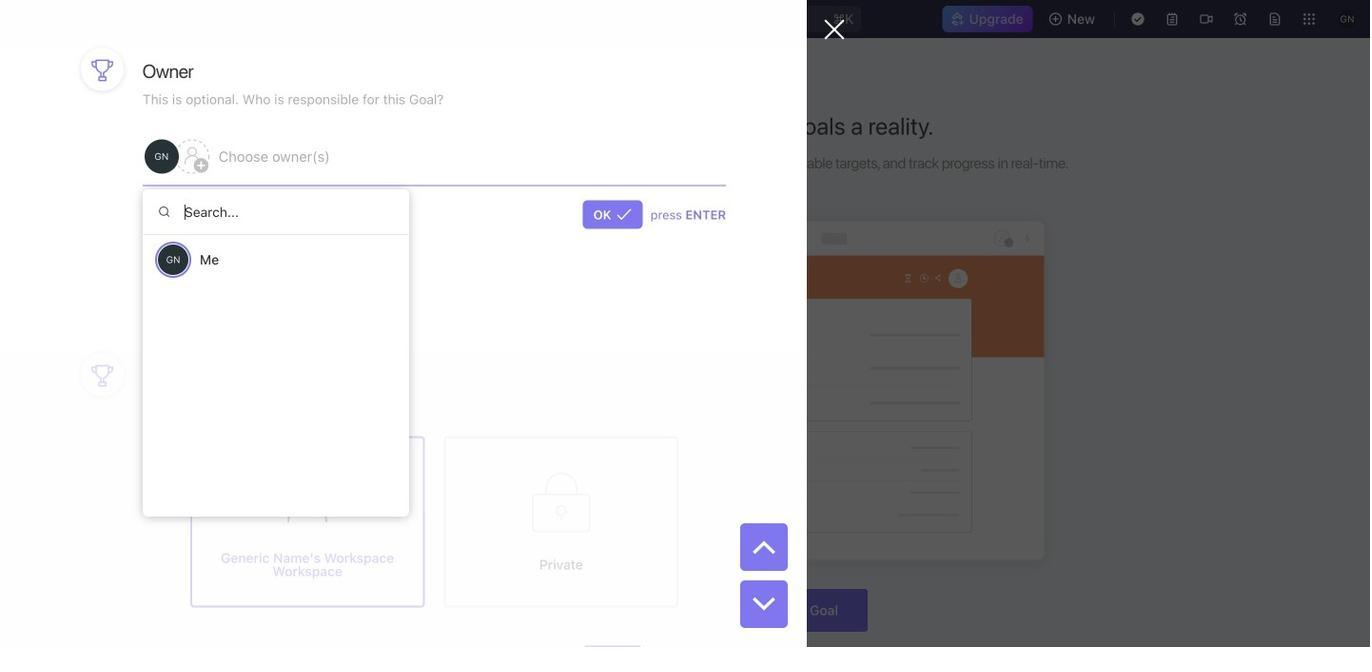 Task type: locate. For each thing, give the bounding box(es) containing it.
tree
[[8, 428, 234, 556]]

Search... text field
[[143, 189, 409, 235]]

dialog
[[0, 0, 845, 647]]

tree inside sidebar "navigation"
[[8, 428, 234, 556]]

sidebar navigation
[[0, 38, 243, 647]]



Task type: vqa. For each thing, say whether or not it's contained in the screenshot.
tree on the left bottom of the page
yes



